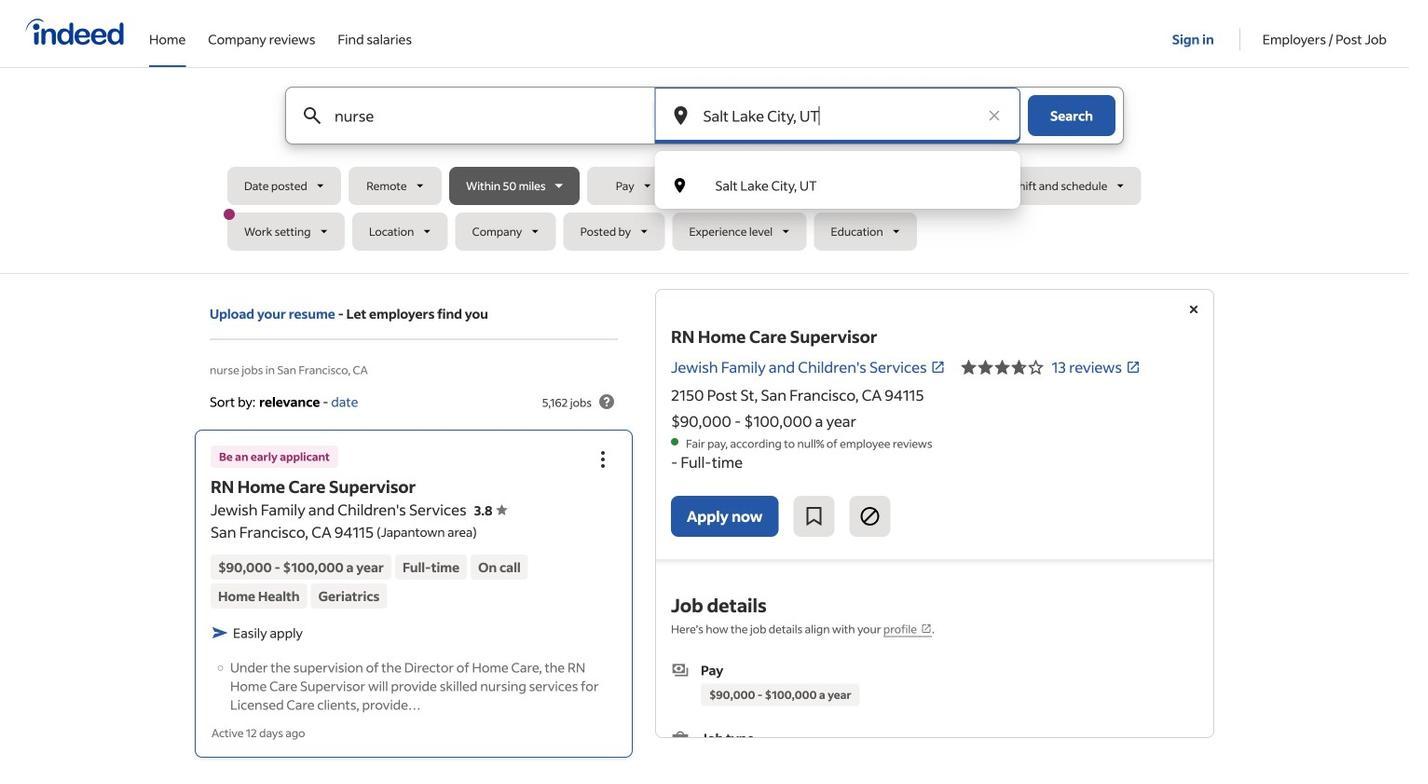 Task type: vqa. For each thing, say whether or not it's contained in the screenshot.
Was
no



Task type: locate. For each thing, give the bounding box(es) containing it.
clear location input image
[[986, 106, 1004, 125]]

3.8 out of 5 stars. link to 13 reviews company ratings (opens in a new tab) image
[[1126, 360, 1141, 375]]

search: Job title, keywords, or company text field
[[331, 88, 622, 144]]

help icon image
[[596, 391, 618, 413]]

close job details image
[[1183, 298, 1206, 321]]

None search field
[[224, 87, 1182, 258]]



Task type: describe. For each thing, give the bounding box(es) containing it.
jewish family and children's services (opens in a new tab) image
[[931, 360, 946, 375]]

save this job image
[[803, 505, 826, 528]]

job actions for rn home care supervisor is collapsed image
[[592, 448, 614, 471]]

job preferences (opens in a new window) image
[[921, 623, 932, 634]]

not interested image
[[859, 505, 882, 528]]

3.8 out of five stars rating image
[[474, 502, 508, 519]]

Edit location text field
[[700, 88, 976, 144]]

3.8 out of 5 stars image
[[961, 356, 1045, 379]]



